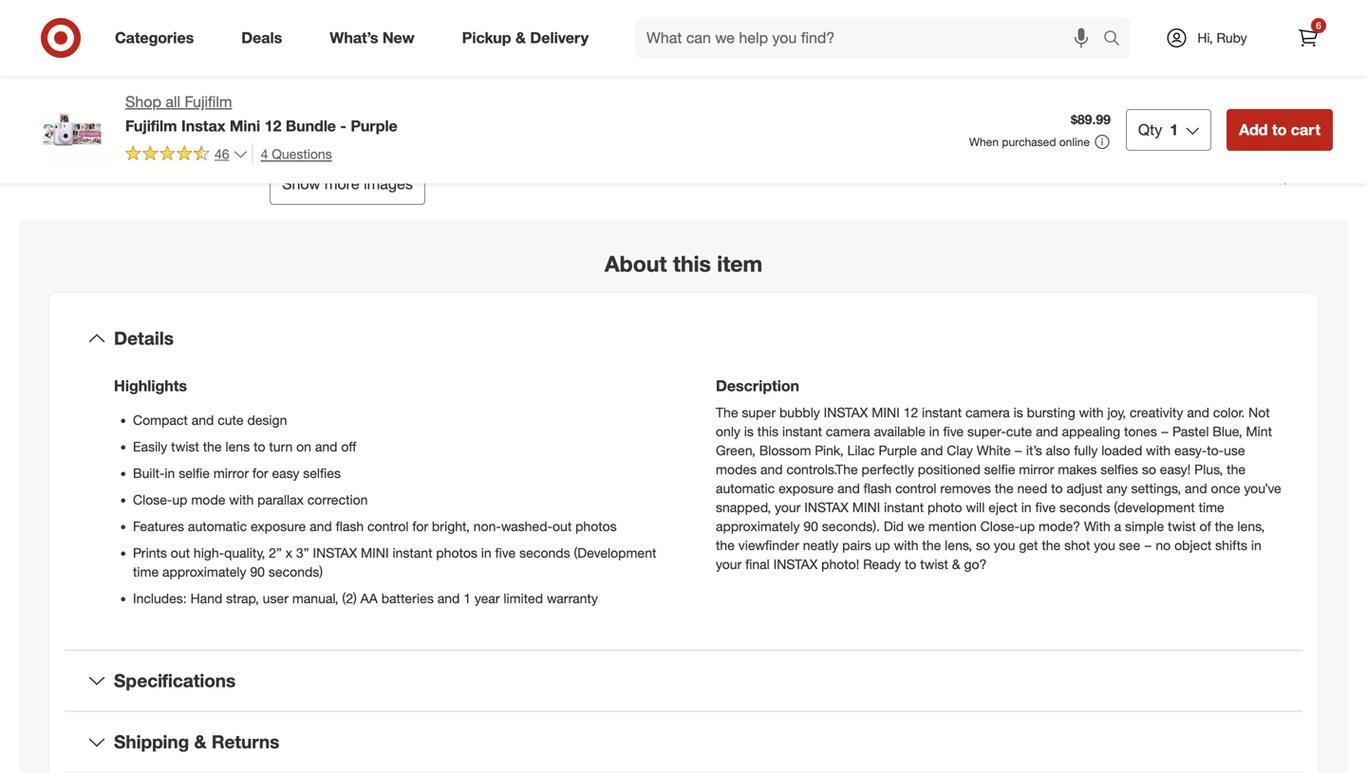 Task type: vqa. For each thing, say whether or not it's contained in the screenshot.
topmost Apple link
no



Task type: describe. For each thing, give the bounding box(es) containing it.
and down controls.the on the right bottom
[[838, 480, 860, 497]]

1 horizontal spatial is
[[1014, 404, 1023, 421]]

off
[[341, 439, 356, 455]]

it's
[[1026, 442, 1042, 459]]

go?
[[964, 556, 987, 573]]

x
[[286, 545, 292, 561]]

1 horizontal spatial out
[[553, 518, 572, 535]]

hi, ruby
[[1198, 29, 1247, 46]]

$100
[[903, 53, 932, 69]]

use
[[1224, 442, 1245, 459]]

when purchased online
[[969, 135, 1090, 149]]

control inside description the super bubbly instax mini 12 instant camera is bursting with joy, creativity and color.  not only is this instant camera available in five super-cute and appealing tones – pastel blue, mint green, blossom pink, lilac purple and clay white – it's also fully loaded with easy-to-use modes and controls.the perfectly positioned selfie mirror makes selfies so easy!  plus, the automatic exposure and flash control removes the need to adjust any settings, and once you've snapped, your instax mini instant photo will eject in five seconds (development time approximately 90 seconds). did we mention close-up mode? with a simple twist of the lens, the viewfinder neatly pairs up with the lens, so you get the shot you see – no object shifts in your final instax photo! ready to twist & go?
[[895, 480, 937, 497]]

with down we
[[894, 537, 919, 554]]

qty 1
[[1138, 120, 1179, 139]]

0 horizontal spatial for
[[252, 465, 268, 482]]

what's
[[330, 29, 378, 47]]

year
[[475, 590, 500, 607]]

final
[[745, 556, 770, 573]]

only
[[716, 423, 741, 440]]

categories link
[[99, 17, 218, 59]]

1 horizontal spatial –
[[1144, 537, 1152, 554]]

2 horizontal spatial twist
[[1168, 518, 1196, 535]]

purchased
[[1002, 135, 1056, 149]]

1 vertical spatial control
[[367, 518, 409, 535]]

flash inside description the super bubbly instax mini 12 instant camera is bursting with joy, creativity and color.  not only is this instant camera available in five super-cute and appealing tones – pastel blue, mint green, blossom pink, lilac purple and clay white – it's also fully loaded with easy-to-use modes and controls.the perfectly positioned selfie mirror makes selfies so easy!  plus, the automatic exposure and flash control removes the need to adjust any settings, and once you've snapped, your instax mini instant photo will eject in five seconds (development time approximately 90 seconds). did we mention close-up mode? with a simple twist of the lens, the viewfinder neatly pairs up with the lens, so you get the shot you see – no object shifts in your final instax photo! ready to twist & go?
[[864, 480, 892, 497]]

show
[[282, 175, 320, 193]]

with inside "pay over time with affirm on orders over $100"
[[744, 53, 771, 69]]

lens
[[226, 439, 250, 455]]

compact
[[133, 412, 188, 429]]

quality,
[[224, 545, 265, 561]]

shop
[[125, 93, 161, 111]]

2 horizontal spatial up
[[1020, 518, 1035, 535]]

categories
[[115, 29, 194, 47]]

What can we help you find? suggestions appear below search field
[[635, 17, 1108, 59]]

0 horizontal spatial mirror
[[213, 465, 249, 482]]

mode?
[[1039, 518, 1080, 535]]

0 vertical spatial lens,
[[1238, 518, 1265, 535]]

12 for instant
[[904, 404, 918, 421]]

close- inside description the super bubbly instax mini 12 instant camera is bursting with joy, creativity and color.  not only is this instant camera available in five super-cute and appealing tones – pastel blue, mint green, blossom pink, lilac purple and clay white – it's also fully loaded with easy-to-use modes and controls.the perfectly positioned selfie mirror makes selfies so easy!  plus, the automatic exposure and flash control removes the need to adjust any settings, and once you've snapped, your instax mini instant photo will eject in five seconds (development time approximately 90 seconds). did we mention close-up mode? with a simple twist of the lens, the viewfinder neatly pairs up with the lens, so you get the shot you see – no object shifts in your final instax photo! ready to twist & go?
[[981, 518, 1020, 535]]

exposure inside description the super bubbly instax mini 12 instant camera is bursting with joy, creativity and color.  not only is this instant camera available in five super-cute and appealing tones – pastel blue, mint green, blossom pink, lilac purple and clay white – it's also fully loaded with easy-to-use modes and controls.the perfectly positioned selfie mirror makes selfies so easy!  plus, the automatic exposure and flash control removes the need to adjust any settings, and once you've snapped, your instax mini instant photo will eject in five seconds (development time approximately 90 seconds). did we mention close-up mode? with a simple twist of the lens, the viewfinder neatly pairs up with the lens, so you get the shot you see – no object shifts in your final instax photo! ready to twist & go?
[[779, 480, 834, 497]]

0 horizontal spatial flash
[[336, 518, 364, 535]]

color.
[[1213, 404, 1245, 421]]

2 horizontal spatial five
[[1035, 499, 1056, 516]]

white
[[977, 442, 1011, 459]]

pickup & delivery link
[[446, 17, 612, 59]]

modes
[[716, 461, 757, 478]]

0 vertical spatial mini
[[872, 404, 900, 421]]

ready
[[863, 556, 901, 573]]

affirm
[[775, 53, 809, 69]]

plus,
[[1195, 461, 1223, 478]]

and left year
[[437, 590, 460, 607]]

positioned
[[918, 461, 981, 478]]

removes
[[940, 480, 991, 497]]

images
[[364, 175, 413, 193]]

0 vertical spatial 1
[[1170, 120, 1179, 139]]

shipping
[[114, 732, 189, 754]]

clay
[[947, 442, 973, 459]]

design
[[247, 412, 287, 429]]

instant down bubbly
[[782, 423, 822, 440]]

0 horizontal spatial close-
[[133, 492, 172, 508]]

mini
[[230, 117, 260, 135]]

0 horizontal spatial exposure
[[251, 518, 306, 535]]

1 vertical spatial mini
[[852, 499, 880, 516]]

eject
[[989, 499, 1018, 516]]

super
[[742, 404, 776, 421]]

pickup & delivery
[[462, 29, 589, 47]]

hand
[[190, 590, 222, 607]]

instax up lilac
[[824, 404, 868, 421]]

& for returns
[[194, 732, 207, 754]]

and up pastel
[[1187, 404, 1210, 421]]

purple inside description the super bubbly instax mini 12 instant camera is bursting with joy, creativity and color.  not only is this instant camera available in five super-cute and appealing tones – pastel blue, mint green, blossom pink, lilac purple and clay white – it's also fully loaded with easy-to-use modes and controls.the perfectly positioned selfie mirror makes selfies so easy!  plus, the automatic exposure and flash control removes the need to adjust any settings, and once you've snapped, your instax mini instant photo will eject in five seconds (development time approximately 90 seconds). did we mention close-up mode? with a simple twist of the lens, the viewfinder neatly pairs up with the lens, so you get the shot you see – no object shifts in your final instax photo! ready to twist & go?
[[879, 442, 917, 459]]

image gallery element
[[34, 0, 661, 205]]

2 vertical spatial up
[[875, 537, 890, 554]]

46
[[215, 146, 229, 162]]

12 for bundle
[[265, 117, 281, 135]]

sponsored
[[1277, 171, 1333, 185]]

search button
[[1095, 17, 1140, 63]]

seconds inside description the super bubbly instax mini 12 instant camera is bursting with joy, creativity and color.  not only is this instant camera available in five super-cute and appealing tones – pastel blue, mint green, blossom pink, lilac purple and clay white – it's also fully loaded with easy-to-use modes and controls.the perfectly positioned selfie mirror makes selfies so easy!  plus, the automatic exposure and flash control removes the need to adjust any settings, and once you've snapped, your instax mini instant photo will eject in five seconds (development time approximately 90 seconds). did we mention close-up mode? with a simple twist of the lens, the viewfinder neatly pairs up with the lens, so you get the shot you see – no object shifts in your final instax photo! ready to twist & go?
[[1060, 499, 1110, 516]]

turn
[[269, 439, 293, 455]]

seconds inside prints out high-quality, 2" x 3" instax mini instant photos in five seconds (development time approximately 90 seconds)
[[519, 545, 570, 561]]

0 horizontal spatial up
[[172, 492, 187, 508]]

to left turn
[[254, 439, 265, 455]]

settings,
[[1131, 480, 1181, 497]]

the down we
[[922, 537, 941, 554]]

& for delivery
[[516, 29, 526, 47]]

easily twist the lens to turn on and off
[[133, 439, 356, 455]]

shipping & returns
[[114, 732, 280, 754]]

what's new link
[[314, 17, 438, 59]]

fully
[[1074, 442, 1098, 459]]

add
[[1239, 120, 1268, 139]]

to right need
[[1051, 480, 1063, 497]]

1 vertical spatial camera
[[826, 423, 870, 440]]

0 vertical spatial fujifilm
[[185, 93, 232, 111]]

approximately inside description the super bubbly instax mini 12 instant camera is bursting with joy, creativity and color.  not only is this instant camera available in five super-cute and appealing tones – pastel blue, mint green, blossom pink, lilac purple and clay white – it's also fully loaded with easy-to-use modes and controls.the perfectly positioned selfie mirror makes selfies so easy!  plus, the automatic exposure and flash control removes the need to adjust any settings, and once you've snapped, your instax mini instant photo will eject in five seconds (development time approximately 90 seconds). did we mention close-up mode? with a simple twist of the lens, the viewfinder neatly pairs up with the lens, so you get the shot you see – no object shifts in your final instax photo! ready to twist & go?
[[716, 518, 800, 535]]

item
[[717, 251, 763, 277]]

selfie inside description the super bubbly instax mini 12 instant camera is bursting with joy, creativity and color.  not only is this instant camera available in five super-cute and appealing tones – pastel blue, mint green, blossom pink, lilac purple and clay white – it's also fully loaded with easy-to-use modes and controls.the perfectly positioned selfie mirror makes selfies so easy!  plus, the automatic exposure and flash control removes the need to adjust any settings, and once you've snapped, your instax mini instant photo will eject in five seconds (development time approximately 90 seconds). did we mention close-up mode? with a simple twist of the lens, the viewfinder neatly pairs up with the lens, so you get the shot you see – no object shifts in your final instax photo! ready to twist & go?
[[984, 461, 1015, 478]]

built-in selfie mirror for easy selfies
[[133, 465, 341, 482]]

adjust
[[1067, 480, 1103, 497]]

not
[[1249, 404, 1270, 421]]

the down use
[[1227, 461, 1246, 478]]

need
[[1017, 480, 1048, 497]]

3"
[[296, 545, 309, 561]]

when
[[969, 135, 999, 149]]

bursting
[[1027, 404, 1076, 421]]

0 horizontal spatial selfies
[[303, 465, 341, 482]]

0 horizontal spatial selfie
[[179, 465, 210, 482]]

all
[[166, 93, 180, 111]]

mint
[[1246, 423, 1272, 440]]

1 you from the left
[[994, 537, 1015, 554]]

parallax
[[257, 492, 304, 508]]

returns
[[212, 732, 280, 754]]

online
[[1059, 135, 1090, 149]]

0 horizontal spatial so
[[976, 537, 990, 554]]

1 vertical spatial 1
[[464, 590, 471, 607]]

approximately inside prints out high-quality, 2" x 3" instax mini instant photos in five seconds (development time approximately 90 seconds)
[[162, 564, 246, 580]]

with down the built-in selfie mirror for easy selfies at the left bottom
[[229, 492, 254, 508]]

bundle
[[286, 117, 336, 135]]

1 vertical spatial over
[[874, 53, 900, 69]]

shop all fujifilm fujifilm instax mini 12 bundle - purple
[[125, 93, 397, 135]]

0 horizontal spatial on
[[296, 439, 311, 455]]

0 horizontal spatial is
[[744, 423, 754, 440]]

in inside prints out high-quality, 2" x 3" instax mini instant photos in five seconds (development time approximately 90 seconds)
[[481, 545, 492, 561]]

and left off
[[315, 439, 337, 455]]

to right ready
[[905, 556, 917, 573]]

and down correction at the bottom of the page
[[310, 518, 332, 535]]

with up appealing
[[1079, 404, 1104, 421]]

about
[[605, 251, 667, 277]]

purple inside shop all fujifilm fujifilm instax mini 12 bundle - purple
[[351, 117, 397, 135]]

0 horizontal spatial this
[[673, 251, 711, 277]]

the left lens
[[203, 439, 222, 455]]

high-
[[194, 545, 224, 561]]

and down plus,
[[1185, 480, 1207, 497]]

compact and cute design
[[133, 412, 287, 429]]

in right shifts
[[1251, 537, 1262, 554]]

see
[[1119, 537, 1141, 554]]

hi,
[[1198, 29, 1213, 46]]

loaded
[[1102, 442, 1143, 459]]

ruby
[[1217, 29, 1247, 46]]

aa
[[360, 590, 378, 607]]

1 vertical spatial for
[[412, 518, 428, 535]]

pastel
[[1173, 423, 1209, 440]]

about this item
[[605, 251, 763, 277]]

mode
[[191, 492, 225, 508]]



Task type: locate. For each thing, give the bounding box(es) containing it.
1 horizontal spatial five
[[943, 423, 964, 440]]

twist right "easily"
[[171, 439, 199, 455]]

once
[[1211, 480, 1241, 497]]

0 vertical spatial on
[[813, 53, 828, 69]]

for left easy
[[252, 465, 268, 482]]

& inside pickup & delivery link
[[516, 29, 526, 47]]

mini up available
[[872, 404, 900, 421]]

instant inside prints out high-quality, 2" x 3" instax mini instant photos in five seconds (development time approximately 90 seconds)
[[393, 545, 432, 561]]

1 vertical spatial photos
[[436, 545, 477, 561]]

twist up object
[[1168, 518, 1196, 535]]

1 vertical spatial lens,
[[945, 537, 972, 554]]

out left high- in the left of the page
[[171, 545, 190, 561]]

0 vertical spatial for
[[252, 465, 268, 482]]

0 vertical spatial five
[[943, 423, 964, 440]]

the up eject
[[995, 480, 1014, 497]]

0 vertical spatial flash
[[864, 480, 892, 497]]

more
[[325, 175, 360, 193]]

add to cart button
[[1227, 109, 1333, 151]]

4
[[261, 146, 268, 162]]

1 left year
[[464, 590, 471, 607]]

1 vertical spatial purple
[[879, 442, 917, 459]]

0 horizontal spatial you
[[994, 537, 1015, 554]]

0 horizontal spatial approximately
[[162, 564, 246, 580]]

fujifilm up the instax
[[185, 93, 232, 111]]

flash down perfectly
[[864, 480, 892, 497]]

your up viewfinder
[[775, 499, 801, 516]]

(2)
[[342, 590, 357, 607]]

mini down features automatic exposure and flash control for bright, non-washed-out photos
[[361, 545, 389, 561]]

deals
[[241, 29, 282, 47]]

instax down neatly
[[773, 556, 818, 573]]

0 vertical spatial over
[[775, 31, 806, 50]]

the down mode?
[[1042, 537, 1061, 554]]

instax
[[181, 117, 225, 135]]

mirror down it's
[[1019, 461, 1054, 478]]

features
[[133, 518, 184, 535]]

1 vertical spatial 90
[[250, 564, 265, 580]]

1 vertical spatial your
[[716, 556, 742, 573]]

1 horizontal spatial seconds
[[1060, 499, 1110, 516]]

12 inside shop all fujifilm fujifilm instax mini 12 bundle - purple
[[265, 117, 281, 135]]

– down creativity
[[1161, 423, 1169, 440]]

1 vertical spatial –
[[1015, 442, 1023, 459]]

photos up '(development'
[[575, 518, 617, 535]]

instax
[[824, 404, 868, 421], [804, 499, 849, 516], [313, 545, 357, 561], [773, 556, 818, 573]]

exposure
[[779, 480, 834, 497], [251, 518, 306, 535]]

0 vertical spatial out
[[553, 518, 572, 535]]

details
[[114, 328, 174, 349]]

cute up lens
[[218, 412, 244, 429]]

(development
[[1114, 499, 1195, 516]]

1 vertical spatial five
[[1035, 499, 1056, 516]]

show more images button
[[270, 164, 425, 205]]

& right 'pickup'
[[516, 29, 526, 47]]

on right affirm
[[813, 53, 828, 69]]

show more images
[[282, 175, 413, 193]]

super-
[[968, 423, 1006, 440]]

with down pay
[[744, 53, 771, 69]]

out inside prints out high-quality, 2" x 3" instax mini instant photos in five seconds (development time approximately 90 seconds)
[[171, 545, 190, 561]]

selfies inside description the super bubbly instax mini 12 instant camera is bursting with joy, creativity and color.  not only is this instant camera available in five super-cute and appealing tones – pastel blue, mint green, blossom pink, lilac purple and clay white – it's also fully loaded with easy-to-use modes and controls.the perfectly positioned selfie mirror makes selfies so easy!  plus, the automatic exposure and flash control removes the need to adjust any settings, and once you've snapped, your instax mini instant photo will eject in five seconds (development time approximately 90 seconds). did we mention close-up mode? with a simple twist of the lens, the viewfinder neatly pairs up with the lens, so you get the shot you see – no object shifts in your final instax photo! ready to twist & go?
[[1101, 461, 1138, 478]]

0 horizontal spatial seconds
[[519, 545, 570, 561]]

0 vertical spatial automatic
[[716, 480, 775, 497]]

0 vertical spatial purple
[[351, 117, 397, 135]]

camera
[[966, 404, 1010, 421], [826, 423, 870, 440]]

$89.99
[[1071, 111, 1111, 128]]

close-
[[133, 492, 172, 508], [981, 518, 1020, 535]]

in down "easily"
[[165, 465, 175, 482]]

up left mode
[[172, 492, 187, 508]]

0 horizontal spatial camera
[[826, 423, 870, 440]]

1 vertical spatial 12
[[904, 404, 918, 421]]

a
[[1114, 518, 1121, 535]]

you down a
[[1094, 537, 1115, 554]]

1 vertical spatial time
[[1199, 499, 1225, 516]]

makes
[[1058, 461, 1097, 478]]

0 vertical spatial &
[[516, 29, 526, 47]]

up up get
[[1020, 518, 1035, 535]]

0 vertical spatial twist
[[171, 439, 199, 455]]

1 horizontal spatial automatic
[[716, 480, 775, 497]]

includes: hand strap, user manual, (2) aa batteries and 1 year limited warranty
[[133, 590, 598, 607]]

up up ready
[[875, 537, 890, 554]]

& inside description the super bubbly instax mini 12 instant camera is bursting with joy, creativity and color.  not only is this instant camera available in five super-cute and appealing tones – pastel blue, mint green, blossom pink, lilac purple and clay white – it's also fully loaded with easy-to-use modes and controls.the perfectly positioned selfie mirror makes selfies so easy!  plus, the automatic exposure and flash control removes the need to adjust any settings, and once you've snapped, your instax mini instant photo will eject in five seconds (development time approximately 90 seconds). did we mention close-up mode? with a simple twist of the lens, the viewfinder neatly pairs up with the lens, so you get the shot you see – no object shifts in your final instax photo! ready to twist & go?
[[952, 556, 961, 573]]

shot
[[1064, 537, 1090, 554]]

12 right mini
[[265, 117, 281, 135]]

the down snapped,
[[716, 537, 735, 554]]

in
[[929, 423, 940, 440], [165, 465, 175, 482], [1021, 499, 1032, 516], [1251, 537, 1262, 554], [481, 545, 492, 561]]

so up go? on the right of page
[[976, 537, 990, 554]]

instant up clay
[[922, 404, 962, 421]]

time inside description the super bubbly instax mini 12 instant camera is bursting with joy, creativity and color.  not only is this instant camera available in five super-cute and appealing tones – pastel blue, mint green, blossom pink, lilac purple and clay white – it's also fully loaded with easy-to-use modes and controls.the perfectly positioned selfie mirror makes selfies so easy!  plus, the automatic exposure and flash control removes the need to adjust any settings, and once you've snapped, your instax mini instant photo will eject in five seconds (development time approximately 90 seconds). did we mention close-up mode? with a simple twist of the lens, the viewfinder neatly pairs up with the lens, so you get the shot you see – no object shifts in your final instax photo! ready to twist & go?
[[1199, 499, 1225, 516]]

1 horizontal spatial close-
[[981, 518, 1020, 535]]

1 horizontal spatial purple
[[879, 442, 917, 459]]

prints
[[133, 545, 167, 561]]

available
[[874, 423, 926, 440]]

cute inside description the super bubbly instax mini 12 instant camera is bursting with joy, creativity and color.  not only is this instant camera available in five super-cute and appealing tones – pastel blue, mint green, blossom pink, lilac purple and clay white – it's also fully loaded with easy-to-use modes and controls.the perfectly positioned selfie mirror makes selfies so easy!  plus, the automatic exposure and flash control removes the need to adjust any settings, and once you've snapped, your instax mini instant photo will eject in five seconds (development time approximately 90 seconds). did we mention close-up mode? with a simple twist of the lens, the viewfinder neatly pairs up with the lens, so you get the shot you see – no object shifts in your final instax photo! ready to twist & go?
[[1006, 423, 1032, 440]]

with
[[1079, 404, 1104, 421], [1146, 442, 1171, 459], [229, 492, 254, 508], [894, 537, 919, 554]]

1 vertical spatial up
[[1020, 518, 1035, 535]]

lens, down mention at the bottom right of the page
[[945, 537, 972, 554]]

image of fujifilm instax mini 12 bundle - purple image
[[34, 91, 110, 167]]

viewfinder
[[738, 537, 799, 554]]

0 horizontal spatial automatic
[[188, 518, 247, 535]]

0 vertical spatial camera
[[966, 404, 1010, 421]]

mini
[[872, 404, 900, 421], [852, 499, 880, 516], [361, 545, 389, 561]]

in down need
[[1021, 499, 1032, 516]]

0 vertical spatial up
[[172, 492, 187, 508]]

new
[[383, 29, 415, 47]]

1 vertical spatial is
[[744, 423, 754, 440]]

cart
[[1291, 120, 1321, 139]]

0 vertical spatial approximately
[[716, 518, 800, 535]]

instax up seconds).
[[804, 499, 849, 516]]

limited
[[504, 590, 543, 607]]

shipping & returns button
[[65, 713, 1303, 773]]

0 horizontal spatial 12
[[265, 117, 281, 135]]

-
[[340, 117, 347, 135]]

&
[[516, 29, 526, 47], [952, 556, 961, 573], [194, 732, 207, 754]]

& inside the shipping & returns dropdown button
[[194, 732, 207, 754]]

1 horizontal spatial you
[[1094, 537, 1115, 554]]

snapped,
[[716, 499, 771, 516]]

in down non-
[[481, 545, 492, 561]]

0 horizontal spatial fujifilm
[[125, 117, 177, 135]]

mirror inside description the super bubbly instax mini 12 instant camera is bursting with joy, creativity and color.  not only is this instant camera available in five super-cute and appealing tones – pastel blue, mint green, blossom pink, lilac purple and clay white – it's also fully loaded with easy-to-use modes and controls.the perfectly positioned selfie mirror makes selfies so easy!  plus, the automatic exposure and flash control removes the need to adjust any settings, and once you've snapped, your instax mini instant photo will eject in five seconds (development time approximately 90 seconds). did we mention close-up mode? with a simple twist of the lens, the viewfinder neatly pairs up with the lens, so you get the shot you see – no object shifts in your final instax photo! ready to twist & go?
[[1019, 461, 1054, 478]]

0 vertical spatial 12
[[265, 117, 281, 135]]

your left final in the bottom of the page
[[716, 556, 742, 573]]

1 horizontal spatial exposure
[[779, 480, 834, 497]]

orders
[[832, 53, 870, 69]]

seconds)
[[269, 564, 323, 580]]

you left get
[[994, 537, 1015, 554]]

five
[[943, 423, 964, 440], [1035, 499, 1056, 516], [495, 545, 516, 561]]

washed-
[[501, 518, 553, 535]]

instant up did
[[884, 499, 924, 516]]

blue,
[[1213, 423, 1243, 440]]

delivery
[[530, 29, 589, 47]]

1 horizontal spatial for
[[412, 518, 428, 535]]

and down blossom
[[761, 461, 783, 478]]

control up prints out high-quality, 2" x 3" instax mini instant photos in five seconds (development time approximately 90 seconds)
[[367, 518, 409, 535]]

close- down "built-" on the bottom left
[[133, 492, 172, 508]]

12 inside description the super bubbly instax mini 12 instant camera is bursting with joy, creativity and color.  not only is this instant camera available in five super-cute and appealing tones – pastel blue, mint green, blossom pink, lilac purple and clay white – it's also fully loaded with easy-to-use modes and controls.the perfectly positioned selfie mirror makes selfies so easy!  plus, the automatic exposure and flash control removes the need to adjust any settings, and once you've snapped, your instax mini instant photo will eject in five seconds (development time approximately 90 seconds). did we mention close-up mode? with a simple twist of the lens, the viewfinder neatly pairs up with the lens, so you get the shot you see – no object shifts in your final instax photo! ready to twist & go?
[[904, 404, 918, 421]]

purple
[[351, 117, 397, 135], [879, 442, 917, 459]]

exposure down parallax
[[251, 518, 306, 535]]

get
[[1019, 537, 1038, 554]]

0 horizontal spatial over
[[775, 31, 806, 50]]

appealing
[[1062, 423, 1121, 440]]

2 you from the left
[[1094, 537, 1115, 554]]

0 horizontal spatial cute
[[218, 412, 244, 429]]

lens, up shifts
[[1238, 518, 1265, 535]]

mini inside prints out high-quality, 2" x 3" instax mini instant photos in five seconds (development time approximately 90 seconds)
[[361, 545, 389, 561]]

0 horizontal spatial out
[[171, 545, 190, 561]]

automatic inside description the super bubbly instax mini 12 instant camera is bursting with joy, creativity and color.  not only is this instant camera available in five super-cute and appealing tones – pastel blue, mint green, blossom pink, lilac purple and clay white – it's also fully loaded with easy-to-use modes and controls.the perfectly positioned selfie mirror makes selfies so easy!  plus, the automatic exposure and flash control removes the need to adjust any settings, and once you've snapped, your instax mini instant photo will eject in five seconds (development time approximately 90 seconds). did we mention close-up mode? with a simple twist of the lens, the viewfinder neatly pairs up with the lens, so you get the shot you see – no object shifts in your final instax photo! ready to twist & go?
[[716, 480, 775, 497]]

2 vertical spatial twist
[[920, 556, 948, 573]]

over left $100
[[874, 53, 900, 69]]

twist
[[171, 439, 199, 455], [1168, 518, 1196, 535], [920, 556, 948, 573]]

1 vertical spatial out
[[171, 545, 190, 561]]

0 vertical spatial exposure
[[779, 480, 834, 497]]

0 horizontal spatial 90
[[250, 564, 265, 580]]

and up positioned
[[921, 442, 943, 459]]

0 vertical spatial control
[[895, 480, 937, 497]]

selfies up correction at the bottom of the page
[[303, 465, 341, 482]]

90 up neatly
[[804, 518, 818, 535]]

and right compact
[[192, 412, 214, 429]]

0 horizontal spatial photos
[[436, 545, 477, 561]]

90 inside description the super bubbly instax mini 12 instant camera is bursting with joy, creativity and color.  not only is this instant camera available in five super-cute and appealing tones – pastel blue, mint green, blossom pink, lilac purple and clay white – it's also fully loaded with easy-to-use modes and controls.the perfectly positioned selfie mirror makes selfies so easy!  plus, the automatic exposure and flash control removes the need to adjust any settings, and once you've snapped, your instax mini instant photo will eject in five seconds (development time approximately 90 seconds). did we mention close-up mode? with a simple twist of the lens, the viewfinder neatly pairs up with the lens, so you get the shot you see – no object shifts in your final instax photo! ready to twist & go?
[[804, 518, 818, 535]]

0 horizontal spatial lens,
[[945, 537, 972, 554]]

cute up it's
[[1006, 423, 1032, 440]]

what's new
[[330, 29, 415, 47]]

1 horizontal spatial your
[[775, 499, 801, 516]]

approximately down high- in the left of the page
[[162, 564, 246, 580]]

1 vertical spatial with
[[1084, 518, 1111, 535]]

0 vertical spatial with
[[744, 53, 771, 69]]

0 vertical spatial this
[[673, 251, 711, 277]]

camera up lilac
[[826, 423, 870, 440]]

twist left go? on the right of page
[[920, 556, 948, 573]]

1 horizontal spatial 1
[[1170, 120, 1179, 139]]

exposure down controls.the on the right bottom
[[779, 480, 834, 497]]

0 vertical spatial is
[[1014, 404, 1023, 421]]

qty
[[1138, 120, 1162, 139]]

seconds down adjust
[[1060, 499, 1110, 516]]

easily
[[133, 439, 167, 455]]

easy
[[272, 465, 299, 482]]

user
[[263, 590, 289, 607]]

batteries
[[381, 590, 434, 607]]

90
[[804, 518, 818, 535], [250, 564, 265, 580]]

1 horizontal spatial fujifilm
[[185, 93, 232, 111]]

seconds down washed-
[[519, 545, 570, 561]]

you've
[[1244, 480, 1282, 497]]

photos down bright,
[[436, 545, 477, 561]]

the right of
[[1215, 518, 1234, 535]]

1 vertical spatial seconds
[[519, 545, 570, 561]]

12 up available
[[904, 404, 918, 421]]

with left a
[[1084, 518, 1111, 535]]

1 vertical spatial &
[[952, 556, 961, 573]]

is left bursting
[[1014, 404, 1023, 421]]

0 vertical spatial so
[[1142, 461, 1156, 478]]

time down the prints
[[133, 564, 159, 580]]

1 horizontal spatial cute
[[1006, 423, 1032, 440]]

specifications button
[[65, 651, 1303, 712]]

instax inside prints out high-quality, 2" x 3" instax mini instant photos in five seconds (development time approximately 90 seconds)
[[313, 545, 357, 561]]

correction
[[307, 492, 368, 508]]

– left "no"
[[1144, 537, 1152, 554]]

pickup
[[462, 29, 511, 47]]

in right available
[[929, 423, 940, 440]]

0 vertical spatial –
[[1161, 423, 1169, 440]]

time up orders
[[810, 31, 842, 50]]

2 vertical spatial &
[[194, 732, 207, 754]]

– left it's
[[1015, 442, 1023, 459]]

five up clay
[[943, 423, 964, 440]]

0 vertical spatial photos
[[575, 518, 617, 535]]

easy-
[[1175, 442, 1207, 459]]

instant up batteries
[[393, 545, 432, 561]]

this inside description the super bubbly instax mini 12 instant camera is bursting with joy, creativity and color.  not only is this instant camera available in five super-cute and appealing tones – pastel blue, mint green, blossom pink, lilac purple and clay white – it's also fully loaded with easy-to-use modes and controls.the perfectly positioned selfie mirror makes selfies so easy!  plus, the automatic exposure and flash control removes the need to adjust any settings, and once you've snapped, your instax mini instant photo will eject in five seconds (development time approximately 90 seconds). did we mention close-up mode? with a simple twist of the lens, the viewfinder neatly pairs up with the lens, so you get the shot you see – no object shifts in your final instax photo! ready to twist & go?
[[758, 423, 779, 440]]

so
[[1142, 461, 1156, 478], [976, 537, 990, 554]]

6 link
[[1288, 17, 1329, 59]]

1 horizontal spatial photos
[[575, 518, 617, 535]]

deals link
[[225, 17, 306, 59]]

0 horizontal spatial time
[[133, 564, 159, 580]]

1 horizontal spatial selfies
[[1101, 461, 1138, 478]]

five inside prints out high-quality, 2" x 3" instax mini instant photos in five seconds (development time approximately 90 seconds)
[[495, 545, 516, 561]]

bright,
[[432, 518, 470, 535]]

1 vertical spatial on
[[296, 439, 311, 455]]

close- down eject
[[981, 518, 1020, 535]]

specifications
[[114, 670, 236, 692]]

90 inside prints out high-quality, 2" x 3" instax mini instant photos in five seconds (development time approximately 90 seconds)
[[250, 564, 265, 580]]

on right turn
[[296, 439, 311, 455]]

1 vertical spatial approximately
[[162, 564, 246, 580]]

pink,
[[815, 442, 844, 459]]

0 vertical spatial seconds
[[1060, 499, 1110, 516]]

selfies up any
[[1101, 461, 1138, 478]]

seconds).
[[822, 518, 880, 535]]

five down non-
[[495, 545, 516, 561]]

with up easy!
[[1146, 442, 1171, 459]]

warranty
[[547, 590, 598, 607]]

advertisement region
[[706, 97, 1333, 169]]

on inside "pay over time with affirm on orders over $100"
[[813, 53, 828, 69]]

0 horizontal spatial purple
[[351, 117, 397, 135]]

2 horizontal spatial &
[[952, 556, 961, 573]]

includes:
[[133, 590, 187, 607]]

0 horizontal spatial 1
[[464, 590, 471, 607]]

mirror down lens
[[213, 465, 249, 482]]

selfie up mode
[[179, 465, 210, 482]]

& left returns
[[194, 732, 207, 754]]

1 vertical spatial automatic
[[188, 518, 247, 535]]

five down need
[[1035, 499, 1056, 516]]

this left item
[[673, 251, 711, 277]]

search
[[1095, 30, 1140, 49]]

1 horizontal spatial camera
[[966, 404, 1010, 421]]

out
[[553, 518, 572, 535], [171, 545, 190, 561]]

with inside description the super bubbly instax mini 12 instant camera is bursting with joy, creativity and color.  not only is this instant camera available in five super-cute and appealing tones – pastel blue, mint green, blossom pink, lilac purple and clay white – it's also fully loaded with easy-to-use modes and controls.the perfectly positioned selfie mirror makes selfies so easy!  plus, the automatic exposure and flash control removes the need to adjust any settings, and once you've snapped, your instax mini instant photo will eject in five seconds (development time approximately 90 seconds). did we mention close-up mode? with a simple twist of the lens, the viewfinder neatly pairs up with the lens, so you get the shot you see – no object shifts in your final instax photo! ready to twist & go?
[[1084, 518, 1111, 535]]

1 horizontal spatial approximately
[[716, 518, 800, 535]]

to inside button
[[1272, 120, 1287, 139]]

highlights
[[114, 377, 187, 395]]

built-
[[133, 465, 165, 482]]

0 horizontal spatial twist
[[171, 439, 199, 455]]

also
[[1046, 442, 1070, 459]]

to-
[[1207, 442, 1224, 459]]

of
[[1200, 518, 1211, 535]]

2 horizontal spatial time
[[1199, 499, 1225, 516]]

2 vertical spatial –
[[1144, 537, 1152, 554]]

to right add
[[1272, 120, 1287, 139]]

bubbly
[[780, 404, 820, 421]]

1 horizontal spatial on
[[813, 53, 828, 69]]

time up of
[[1199, 499, 1225, 516]]

1 vertical spatial close-
[[981, 518, 1020, 535]]

any
[[1107, 480, 1128, 497]]

time inside prints out high-quality, 2" x 3" instax mini instant photos in five seconds (development time approximately 90 seconds)
[[133, 564, 159, 580]]

this down super
[[758, 423, 779, 440]]

fujifilm down shop
[[125, 117, 177, 135]]

creativity
[[1130, 404, 1183, 421]]

and down bursting
[[1036, 423, 1058, 440]]

photos inside prints out high-quality, 2" x 3" instax mini instant photos in five seconds (development time approximately 90 seconds)
[[436, 545, 477, 561]]

features automatic exposure and flash control for bright, non-washed-out photos
[[133, 518, 617, 535]]

1 right qty
[[1170, 120, 1179, 139]]

2 horizontal spatial –
[[1161, 423, 1169, 440]]

2 vertical spatial mini
[[361, 545, 389, 561]]

& left go? on the right of page
[[952, 556, 961, 573]]

close-up mode with parallax correction
[[133, 492, 368, 508]]

time inside "pay over time with affirm on orders over $100"
[[810, 31, 842, 50]]

automatic up high- in the left of the page
[[188, 518, 247, 535]]

for left bright,
[[412, 518, 428, 535]]

1 horizontal spatial with
[[1084, 518, 1111, 535]]

add to cart
[[1239, 120, 1321, 139]]

over up affirm
[[775, 31, 806, 50]]

instax right 3"
[[313, 545, 357, 561]]

1 horizontal spatial lens,
[[1238, 518, 1265, 535]]

lens,
[[1238, 518, 1265, 535], [945, 537, 972, 554]]



